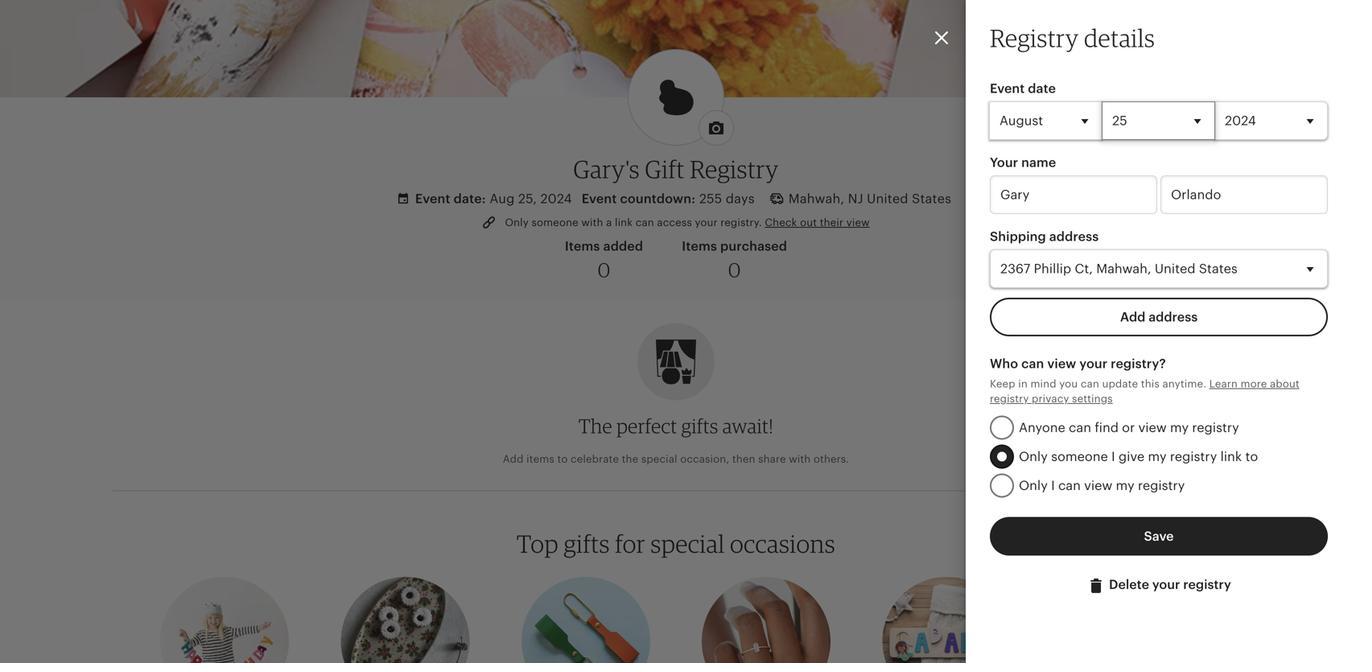 Task type: vqa. For each thing, say whether or not it's contained in the screenshot.
Address to the top
yes



Task type: locate. For each thing, give the bounding box(es) containing it.
none text field inside registry details dialog
[[990, 176, 1157, 214]]

event inside registry details dialog
[[990, 81, 1025, 96]]

2 vertical spatial my
[[1116, 478, 1134, 493]]

event date
[[990, 81, 1056, 96]]

None text field
[[990, 176, 1157, 214]]

address right the shipping
[[1049, 229, 1099, 244]]

items left added at top
[[565, 239, 600, 253]]

0 horizontal spatial my
[[1116, 478, 1134, 493]]

can
[[636, 216, 654, 228], [1021, 357, 1044, 371], [1081, 378, 1099, 390], [1069, 420, 1091, 435], [1058, 478, 1081, 493]]

my for view
[[1116, 478, 1134, 493]]

someone for i
[[1051, 449, 1108, 464]]

only i can view my registry
[[1019, 478, 1185, 493]]

1 horizontal spatial my
[[1148, 449, 1167, 464]]

1 items from the left
[[565, 239, 600, 253]]

registry details
[[990, 23, 1155, 53]]

to right items at the bottom left
[[557, 453, 568, 465]]

2 horizontal spatial event
[[990, 81, 1025, 96]]

2 items from the left
[[682, 239, 717, 253]]

added
[[603, 239, 643, 253]]

privacy
[[1032, 393, 1069, 405]]

registry down save "button"
[[1183, 577, 1231, 592]]

link down learn
[[1220, 449, 1242, 464]]

add for add address
[[1120, 310, 1146, 324]]

1 0 from the left
[[598, 258, 610, 282]]

items inside items purchased 0
[[682, 239, 717, 253]]

with right share
[[789, 453, 811, 465]]

your inside button
[[1152, 577, 1180, 592]]

view right the or
[[1138, 420, 1167, 435]]

i down anyone
[[1051, 478, 1055, 493]]

event up a
[[582, 191, 617, 206]]

1 horizontal spatial items
[[682, 239, 717, 253]]

learn more about registry privacy settings
[[990, 378, 1300, 405]]

0 vertical spatial special
[[641, 453, 677, 465]]

view
[[846, 216, 870, 228], [1047, 357, 1076, 371], [1138, 420, 1167, 435], [1084, 478, 1112, 493]]

1 horizontal spatial link
[[1220, 449, 1242, 464]]

items
[[526, 453, 554, 465]]

0 inside items added 0
[[598, 258, 610, 282]]

someone down 2024
[[532, 216, 578, 228]]

edit settings
[[1122, 123, 1184, 135]]

2 vertical spatial only
[[1019, 478, 1048, 493]]

can right you
[[1081, 378, 1099, 390]]

event for event date: aug 25, 2024
[[415, 191, 450, 206]]

0 horizontal spatial address
[[1049, 229, 1099, 244]]

edit
[[1122, 123, 1141, 135]]

shipping address
[[990, 229, 1099, 244]]

to
[[1245, 449, 1258, 464], [557, 453, 568, 465]]

special right the in the bottom of the page
[[641, 453, 677, 465]]

1 horizontal spatial registry
[[990, 23, 1079, 53]]

link right a
[[615, 216, 633, 228]]

1 vertical spatial address
[[1149, 310, 1198, 324]]

link
[[615, 216, 633, 228], [1220, 449, 1242, 464]]

address
[[1049, 229, 1099, 244], [1149, 310, 1198, 324]]

united
[[867, 191, 908, 206]]

1 vertical spatial link
[[1220, 449, 1242, 464]]

event
[[990, 81, 1025, 96], [415, 191, 450, 206], [582, 191, 617, 206]]

nj
[[848, 191, 863, 206]]

1 horizontal spatial 0
[[728, 258, 741, 282]]

delete your registry button
[[990, 565, 1328, 605]]

0 vertical spatial your
[[695, 216, 718, 228]]

my down give
[[1116, 478, 1134, 493]]

1 horizontal spatial add
[[1120, 310, 1146, 324]]

0 vertical spatial link
[[615, 216, 633, 228]]

settings
[[1144, 123, 1184, 135], [1072, 393, 1113, 405]]

0 down purchased
[[728, 258, 741, 282]]

share
[[1138, 89, 1167, 101]]

save button
[[990, 517, 1328, 556]]

1 horizontal spatial event
[[582, 191, 617, 206]]

someone up only i can view my registry
[[1051, 449, 1108, 464]]

1 vertical spatial special
[[651, 529, 725, 559]]

gifts up occasion,
[[681, 414, 718, 438]]

0 vertical spatial my
[[1170, 420, 1189, 435]]

celebrate
[[571, 453, 619, 465]]

1 vertical spatial only
[[1019, 449, 1048, 464]]

1 horizontal spatial your
[[1079, 357, 1108, 371]]

registry
[[990, 393, 1029, 405], [1192, 420, 1239, 435], [1170, 449, 1217, 464], [1138, 478, 1185, 493], [1183, 577, 1231, 592]]

gifts left for
[[564, 529, 610, 559]]

your down the 255
[[695, 216, 718, 228]]

my down anytime.
[[1170, 420, 1189, 435]]

your up keep in mind you can update this anytime.
[[1079, 357, 1108, 371]]

add address link
[[990, 298, 1328, 336]]

0 horizontal spatial event
[[415, 191, 450, 206]]

0 vertical spatial address
[[1049, 229, 1099, 244]]

your name
[[990, 155, 1056, 170]]

learn more about registry privacy settings link
[[990, 378, 1300, 405]]

0 horizontal spatial 0
[[598, 258, 610, 282]]

1 vertical spatial settings
[[1072, 393, 1113, 405]]

your right delete
[[1152, 577, 1180, 592]]

0 horizontal spatial add
[[503, 453, 524, 465]]

registry right give
[[1170, 449, 1217, 464]]

1 vertical spatial registry
[[690, 154, 779, 184]]

i left give
[[1111, 449, 1115, 464]]

add inside add address link
[[1120, 310, 1146, 324]]

0 horizontal spatial settings
[[1072, 393, 1113, 405]]

2024
[[540, 191, 572, 206]]

1 horizontal spatial address
[[1149, 310, 1198, 324]]

occasions
[[730, 529, 835, 559]]

view down nj
[[846, 216, 870, 228]]

0
[[598, 258, 610, 282], [728, 258, 741, 282]]

1 horizontal spatial i
[[1111, 449, 1115, 464]]

items down only someone with a link can access your registry. check out their view
[[682, 239, 717, 253]]

can down anyone
[[1058, 478, 1081, 493]]

add left items at the bottom left
[[503, 453, 524, 465]]

1 vertical spatial someone
[[1051, 449, 1108, 464]]

items purchased 0
[[682, 239, 787, 282]]

2 0 from the left
[[728, 258, 741, 282]]

items
[[565, 239, 600, 253], [682, 239, 717, 253]]

registry down only someone i give my registry link to
[[1138, 478, 1185, 493]]

link inside registry details dialog
[[1220, 449, 1242, 464]]

0 horizontal spatial registry
[[690, 154, 779, 184]]

someone inside registry details dialog
[[1051, 449, 1108, 464]]

to down "more"
[[1245, 449, 1258, 464]]

0 horizontal spatial link
[[615, 216, 633, 228]]

with
[[581, 216, 603, 228], [789, 453, 811, 465]]

name
[[1021, 155, 1056, 170]]

0 vertical spatial gifts
[[681, 414, 718, 438]]

255
[[699, 191, 722, 206]]

i
[[1111, 449, 1115, 464], [1051, 478, 1055, 493]]

0 horizontal spatial someone
[[532, 216, 578, 228]]

shipping
[[990, 229, 1046, 244]]

your
[[695, 216, 718, 228], [1079, 357, 1108, 371], [1152, 577, 1180, 592]]

1 vertical spatial add
[[503, 453, 524, 465]]

who can view your registry?
[[990, 357, 1166, 371]]

registry
[[990, 23, 1079, 53], [690, 154, 779, 184]]

or
[[1122, 420, 1135, 435]]

can down countdown:
[[636, 216, 654, 228]]

event left date:
[[415, 191, 450, 206]]

1 horizontal spatial settings
[[1144, 123, 1184, 135]]

0 down added at top
[[598, 258, 610, 282]]

2 vertical spatial your
[[1152, 577, 1180, 592]]

0 vertical spatial with
[[581, 216, 603, 228]]

add for add items to celebrate the special occasion, then share with others.
[[503, 453, 524, 465]]

someone for with
[[532, 216, 578, 228]]

only someone i give my registry link to
[[1019, 449, 1258, 464]]

0 horizontal spatial your
[[695, 216, 718, 228]]

default colorful shape profile icon image
[[629, 50, 724, 145], [629, 50, 724, 145]]

my for give
[[1148, 449, 1167, 464]]

event for event countdown: 255 days
[[582, 191, 617, 206]]

my right give
[[1148, 449, 1167, 464]]

0 vertical spatial registry
[[990, 23, 1079, 53]]

special
[[641, 453, 677, 465], [651, 529, 725, 559]]

registry up date
[[990, 23, 1079, 53]]

gifts
[[681, 414, 718, 438], [564, 529, 610, 559]]

add up registry?
[[1120, 310, 1146, 324]]

anyone can find or view my registry
[[1019, 420, 1239, 435]]

2 horizontal spatial my
[[1170, 420, 1189, 435]]

address up registry?
[[1149, 310, 1198, 324]]

share
[[758, 453, 786, 465]]

0 horizontal spatial items
[[565, 239, 600, 253]]

1 horizontal spatial gifts
[[681, 414, 718, 438]]

special right for
[[651, 529, 725, 559]]

0 vertical spatial add
[[1120, 310, 1146, 324]]

1 vertical spatial with
[[789, 453, 811, 465]]

can up in
[[1021, 357, 1044, 371]]

1 vertical spatial my
[[1148, 449, 1167, 464]]

settings inside button
[[1144, 123, 1184, 135]]

1 horizontal spatial to
[[1245, 449, 1258, 464]]

only
[[505, 216, 529, 228], [1019, 449, 1048, 464], [1019, 478, 1048, 493]]

you
[[1059, 378, 1078, 390]]

0 horizontal spatial gifts
[[564, 529, 610, 559]]

0 vertical spatial someone
[[532, 216, 578, 228]]

registry down keep
[[990, 393, 1029, 405]]

add items to celebrate the special occasion, then share with others.
[[503, 453, 849, 465]]

0 vertical spatial settings
[[1144, 123, 1184, 135]]

2 horizontal spatial your
[[1152, 577, 1180, 592]]

registry inside learn more about registry privacy settings
[[990, 393, 1029, 405]]

0 inside items purchased 0
[[728, 258, 741, 282]]

only for only i can view my registry
[[1019, 478, 1048, 493]]

items inside items added 0
[[565, 239, 600, 253]]

1 horizontal spatial someone
[[1051, 449, 1108, 464]]

then
[[732, 453, 755, 465]]

1 vertical spatial gifts
[[564, 529, 610, 559]]

None text field
[[1161, 176, 1328, 214]]

registry inside button
[[1183, 577, 1231, 592]]

0 horizontal spatial i
[[1051, 478, 1055, 493]]

access
[[657, 216, 692, 228]]

0 vertical spatial only
[[505, 216, 529, 228]]

event left date
[[990, 81, 1025, 96]]

settings down keep in mind you can update this anytime.
[[1072, 393, 1113, 405]]

with left a
[[581, 216, 603, 228]]

registry up days in the top of the page
[[690, 154, 779, 184]]

who
[[990, 357, 1018, 371]]

settings right edit
[[1144, 123, 1184, 135]]



Task type: describe. For each thing, give the bounding box(es) containing it.
keep in mind you can update this anytime.
[[990, 378, 1209, 390]]

top
[[517, 529, 559, 559]]

check out their view link
[[765, 216, 870, 228]]

in
[[1018, 378, 1028, 390]]

0 for items added 0
[[598, 258, 610, 282]]

keep
[[990, 378, 1015, 390]]

others.
[[814, 453, 849, 465]]

their
[[820, 216, 843, 228]]

event date: aug 25, 2024
[[415, 191, 572, 206]]

countdown:
[[620, 191, 695, 206]]

mind
[[1030, 378, 1056, 390]]

the perfect gifts await!
[[579, 414, 773, 438]]

the
[[622, 453, 638, 465]]

aug
[[490, 191, 515, 206]]

date
[[1028, 81, 1056, 96]]

0 horizontal spatial to
[[557, 453, 568, 465]]

days
[[726, 191, 755, 206]]

event for event date
[[990, 81, 1025, 96]]

learn
[[1209, 378, 1238, 390]]

view up you
[[1047, 357, 1076, 371]]

0 horizontal spatial with
[[581, 216, 603, 228]]

this
[[1141, 378, 1160, 390]]

items added 0
[[565, 239, 643, 282]]

only for only someone i give my registry link to
[[1019, 449, 1048, 464]]

the
[[579, 414, 612, 438]]

more
[[1241, 378, 1267, 390]]

address for shipping address
[[1049, 229, 1099, 244]]

mahwah,
[[789, 191, 844, 206]]

settings inside learn more about registry privacy settings
[[1072, 393, 1113, 405]]

registry inside registry details dialog
[[990, 23, 1079, 53]]

anyone
[[1019, 420, 1065, 435]]

a
[[606, 216, 612, 228]]

registry details dialog
[[0, 0, 1352, 663]]

occasion,
[[680, 453, 729, 465]]

registry down learn
[[1192, 420, 1239, 435]]

25,
[[518, 191, 537, 206]]

delete
[[1109, 577, 1149, 592]]

event countdown: 255 days
[[582, 191, 755, 206]]

delete your registry
[[1106, 577, 1231, 592]]

0 vertical spatial i
[[1111, 449, 1115, 464]]

1 vertical spatial your
[[1079, 357, 1108, 371]]

date:
[[454, 191, 486, 206]]

0 for items purchased 0
[[728, 258, 741, 282]]

to inside registry details dialog
[[1245, 449, 1258, 464]]

1 vertical spatial i
[[1051, 478, 1055, 493]]

1 horizontal spatial with
[[789, 453, 811, 465]]

find
[[1095, 420, 1119, 435]]

edit settings button
[[1064, 115, 1225, 144]]

check
[[765, 216, 797, 228]]

mahwah, nj united states
[[789, 191, 951, 206]]

share button
[[1064, 81, 1225, 110]]

give
[[1119, 449, 1145, 464]]

gift
[[645, 154, 685, 184]]

registry.
[[721, 216, 762, 228]]

await!
[[722, 414, 773, 438]]

anytime.
[[1162, 378, 1206, 390]]

only for only someone with a link can access your registry. check out their view
[[505, 216, 529, 228]]

items for items purchased 0
[[682, 239, 717, 253]]

view down only someone i give my registry link to
[[1084, 478, 1112, 493]]

registry?
[[1111, 357, 1166, 371]]

perfect
[[616, 414, 677, 438]]

states
[[912, 191, 951, 206]]

details
[[1084, 23, 1155, 53]]

gary's gift registry
[[573, 154, 779, 184]]

for
[[615, 529, 645, 559]]

items for items added 0
[[565, 239, 600, 253]]

save
[[1144, 529, 1174, 544]]

purchased
[[720, 239, 787, 253]]

about
[[1270, 378, 1300, 390]]

none text field inside registry details dialog
[[1161, 176, 1328, 214]]

out
[[800, 216, 817, 228]]

add address
[[1120, 310, 1198, 324]]

gary's
[[573, 154, 640, 184]]

only someone with a link can access your registry. check out their view
[[505, 216, 870, 228]]

can left find
[[1069, 420, 1091, 435]]

address for add address
[[1149, 310, 1198, 324]]

top gifts for special occasions
[[517, 529, 835, 559]]

your
[[990, 155, 1018, 170]]

update
[[1102, 378, 1138, 390]]



